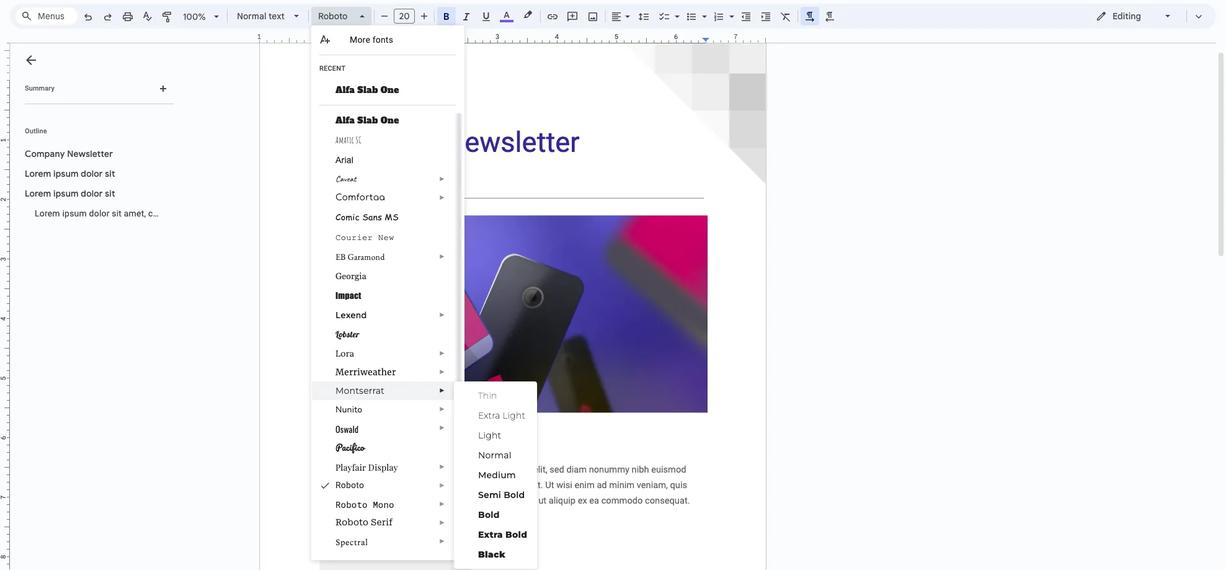 Task type: locate. For each thing, give the bounding box(es) containing it.
bold for semi bold
[[504, 489, 525, 501]]

10 ► from the top
[[439, 463, 445, 470]]

0 vertical spatial dolor
[[81, 168, 103, 179]]

1 vertical spatial dolor
[[81, 188, 103, 199]]

sit
[[105, 168, 115, 179], [105, 188, 115, 199], [112, 208, 122, 218]]

slab up sc on the left of the page
[[358, 114, 378, 127]]

0 vertical spatial lorem ipsum dolor sit
[[25, 168, 115, 179]]

► for oswald
[[439, 424, 445, 431]]

newsletter
[[67, 148, 113, 159]]

highlight color image
[[521, 7, 535, 22]]

2 lorem ipsum dolor sit from the top
[[25, 188, 115, 199]]

more
[[350, 35, 370, 45]]

consectetuer
[[148, 208, 200, 218]]

bold
[[504, 489, 525, 501], [478, 509, 500, 521], [506, 529, 527, 540]]

medium
[[478, 470, 516, 481]]

14 ► from the top
[[439, 538, 445, 545]]

2 vertical spatial bold
[[506, 529, 527, 540]]

alfa
[[336, 84, 355, 96], [336, 114, 355, 127]]

lobster
[[336, 329, 360, 340]]

normal up medium
[[478, 450, 512, 461]]

8 ► from the top
[[439, 406, 445, 413]]

amatic sc
[[336, 135, 362, 145]]

1 alfa from the top
[[336, 84, 355, 96]]

13 ► from the top
[[439, 519, 445, 526]]

6 ► from the top
[[439, 369, 445, 375]]

line & paragraph spacing image
[[637, 7, 651, 25]]

► for roboto serif
[[439, 519, 445, 526]]

bold right semi
[[504, 489, 525, 501]]

ipsum
[[53, 168, 79, 179], [53, 188, 79, 199], [62, 208, 87, 218]]

roboto up roboto serif
[[336, 499, 368, 511]]

menu
[[454, 382, 537, 569]]

1 vertical spatial bold
[[478, 509, 500, 521]]

impact
[[336, 290, 361, 301]]

5 ► from the top
[[439, 350, 445, 357]]

0 vertical spatial alfa
[[336, 84, 355, 96]]

recent
[[320, 65, 346, 73]]

sit left amet,
[[112, 208, 122, 218]]

lorem
[[25, 168, 51, 179], [25, 188, 51, 199], [35, 208, 60, 218]]

sc
[[356, 135, 362, 145]]

dolor
[[81, 168, 103, 179], [81, 188, 103, 199], [89, 208, 110, 218]]

1 horizontal spatial normal
[[478, 450, 512, 461]]

0 vertical spatial normal
[[237, 11, 266, 22]]

lexend
[[336, 310, 367, 321]]

1 vertical spatial one
[[381, 114, 399, 127]]

roboto inside option
[[318, 11, 348, 22]]

adipiscing
[[203, 208, 243, 218]]

0 horizontal spatial light
[[478, 430, 502, 441]]

light
[[503, 410, 526, 421], [478, 430, 502, 441]]

slab
[[358, 84, 378, 96], [358, 114, 378, 127]]

playfair display
[[336, 462, 398, 473]]

2 vertical spatial sit
[[112, 208, 122, 218]]

1 vertical spatial alfa slab one
[[336, 114, 399, 127]]

1 vertical spatial slab
[[358, 114, 378, 127]]

2 one from the top
[[381, 114, 399, 127]]

2 extra from the top
[[478, 529, 503, 540]]

1 vertical spatial normal
[[478, 450, 512, 461]]

eb
[[336, 251, 346, 262]]

roboto
[[318, 11, 348, 22], [336, 480, 364, 490], [336, 499, 368, 511], [336, 517, 369, 527]]

roboto up left margin image
[[318, 11, 348, 22]]

alfa slab one down recent menu item
[[336, 84, 399, 96]]

pacifico application
[[0, 0, 1227, 570]]

12 ► from the top
[[439, 501, 445, 507]]

►
[[439, 176, 445, 182], [439, 194, 445, 201], [439, 253, 445, 260], [439, 311, 445, 318], [439, 350, 445, 357], [439, 369, 445, 375], [439, 387, 445, 394], [439, 406, 445, 413], [439, 424, 445, 431], [439, 463, 445, 470], [439, 482, 445, 489], [439, 501, 445, 507], [439, 519, 445, 526], [439, 538, 445, 545]]

garamond
[[348, 251, 385, 262]]

2 vertical spatial lorem
[[35, 208, 60, 218]]

display
[[368, 462, 398, 473]]

normal up 1
[[237, 11, 266, 22]]

alfa up amatic
[[336, 114, 355, 127]]

1 vertical spatial alfa
[[336, 114, 355, 127]]

editing
[[1113, 11, 1141, 22]]

2 vertical spatial ipsum
[[62, 208, 87, 218]]

alfa slab one
[[336, 84, 399, 96], [336, 114, 399, 127]]

lora
[[336, 348, 354, 359]]

0 vertical spatial slab
[[358, 84, 378, 96]]

sit down the newsletter
[[105, 168, 115, 179]]

bold down semi
[[478, 509, 500, 521]]

0 vertical spatial bold
[[504, 489, 525, 501]]

courier new
[[336, 233, 394, 243]]

lorem ipsum dolor sit
[[25, 168, 115, 179], [25, 188, 115, 199]]

slab down recent menu item
[[358, 84, 378, 96]]

insert image image
[[586, 7, 600, 25]]

9 ► from the top
[[439, 424, 445, 431]]

more fonts
[[350, 35, 393, 45]]

checklist menu image
[[672, 8, 680, 12]]

roboto serif
[[336, 517, 393, 527]]

extra
[[478, 410, 500, 421], [478, 529, 503, 540]]

amet,
[[124, 208, 146, 218]]

menu containing thin
[[454, 382, 537, 569]]

sit up lorem ipsum dolor sit amet, consectetuer adipiscing elit!
[[105, 188, 115, 199]]

2 alfa from the top
[[336, 114, 355, 127]]

extra up "black"
[[478, 529, 503, 540]]

extra down thin
[[478, 410, 500, 421]]

georgia
[[336, 271, 367, 281]]

0 vertical spatial light
[[503, 410, 526, 421]]

extra light
[[478, 410, 526, 421]]

light down the extra light
[[478, 430, 502, 441]]

roboto up spectral
[[336, 517, 369, 527]]

arial
[[336, 155, 354, 165]]

spectral
[[336, 536, 368, 549]]

1 horizontal spatial light
[[503, 410, 526, 421]]

alfa down recent
[[336, 84, 355, 96]]

fonts
[[373, 35, 393, 45]]

4 ► from the top
[[439, 311, 445, 318]]

main toolbar
[[77, 0, 840, 316]]

playfair
[[336, 462, 366, 473]]

right margin image
[[703, 34, 766, 43]]

1 ► from the top
[[439, 176, 445, 182]]

pacifico
[[336, 440, 365, 455]]

comfortaa
[[336, 193, 385, 202]]

semi
[[478, 489, 501, 501]]

0 vertical spatial sit
[[105, 168, 115, 179]]

3 ► from the top
[[439, 253, 445, 260]]

0 vertical spatial extra
[[478, 410, 500, 421]]

roboto for font list. roboto selected. option
[[318, 11, 348, 22]]

bold up "black"
[[506, 529, 527, 540]]

elit!
[[246, 208, 260, 218]]

normal inside option
[[237, 11, 266, 22]]

1 vertical spatial light
[[478, 430, 502, 441]]

1 extra from the top
[[478, 410, 500, 421]]

1 vertical spatial lorem
[[25, 188, 51, 199]]

extra for extra bold
[[478, 529, 503, 540]]

semi bold
[[478, 489, 525, 501]]

7 ► from the top
[[439, 387, 445, 394]]

normal text
[[237, 11, 285, 22]]

light up medium
[[503, 410, 526, 421]]

1 slab from the top
[[358, 84, 378, 96]]

summary heading
[[25, 84, 55, 94]]

1 vertical spatial lorem ipsum dolor sit
[[25, 188, 115, 199]]

lorem ipsum dolor sit amet, consectetuer adipiscing elit!
[[35, 208, 260, 218]]

alfa slab one up sc on the left of the page
[[336, 114, 399, 127]]

0 horizontal spatial normal
[[237, 11, 266, 22]]

0 vertical spatial one
[[381, 84, 399, 96]]

Zoom text field
[[180, 8, 210, 25]]

one
[[381, 84, 399, 96], [381, 114, 399, 127]]

1 vertical spatial extra
[[478, 529, 503, 540]]

1 alfa slab one from the top
[[336, 84, 399, 96]]

2 ► from the top
[[439, 194, 445, 201]]

11 ► from the top
[[439, 482, 445, 489]]

summary
[[25, 84, 55, 92]]

0 vertical spatial alfa slab one
[[336, 84, 399, 96]]

new
[[378, 233, 394, 243]]

normal
[[237, 11, 266, 22], [478, 450, 512, 461]]



Task type: vqa. For each thing, say whether or not it's contained in the screenshot.
help
no



Task type: describe. For each thing, give the bounding box(es) containing it.
bold for extra bold
[[506, 529, 527, 540]]

left margin image
[[260, 34, 323, 43]]

outline heading
[[10, 127, 179, 144]]

Font size text field
[[395, 9, 414, 24]]

roboto mono
[[336, 499, 394, 511]]

1
[[257, 32, 261, 41]]

black
[[478, 549, 506, 560]]

► for caveat
[[439, 176, 445, 182]]

normal for normal
[[478, 450, 512, 461]]

0 vertical spatial ipsum
[[53, 168, 79, 179]]

thin
[[478, 390, 497, 401]]

top margin image
[[0, 36, 9, 84]]

ms
[[385, 211, 399, 223]]

2 slab from the top
[[358, 114, 378, 127]]

comic sans ms
[[336, 211, 399, 223]]

Font size field
[[394, 9, 420, 24]]

► for eb garamond
[[439, 253, 445, 260]]

roboto for roboto serif
[[336, 517, 369, 527]]

► for lora
[[439, 350, 445, 357]]

company
[[25, 148, 65, 159]]

► for lexend
[[439, 311, 445, 318]]

merriweather
[[336, 367, 396, 378]]

mono
[[373, 499, 394, 511]]

roboto for roboto mono
[[336, 499, 368, 511]]

► for playfair display
[[439, 463, 445, 470]]

document outline element
[[10, 43, 260, 570]]

Zoom field
[[178, 7, 225, 26]]

courier
[[336, 233, 373, 243]]

bulleted list menu image
[[699, 8, 707, 12]]

outline
[[25, 127, 47, 135]]

sans
[[362, 211, 382, 223]]

normal for normal text
[[237, 11, 266, 22]]

► for comfortaa
[[439, 194, 445, 201]]

► for nunito
[[439, 406, 445, 413]]

serif
[[371, 517, 393, 527]]

extra bold
[[478, 529, 527, 540]]

mode and view toolbar
[[1087, 4, 1209, 29]]

1 vertical spatial ipsum
[[53, 188, 79, 199]]

pacifico menu
[[311, 25, 465, 570]]

montserrat
[[336, 385, 385, 396]]

1 lorem ipsum dolor sit from the top
[[25, 168, 115, 179]]

comic
[[336, 211, 360, 223]]

0 vertical spatial lorem
[[25, 168, 51, 179]]

nunito
[[336, 404, 362, 416]]

editing button
[[1088, 7, 1181, 25]]

► for roboto mono
[[439, 501, 445, 507]]

oswald
[[336, 422, 359, 436]]

recent menu item
[[320, 64, 434, 76]]

font list. roboto selected. option
[[318, 7, 352, 25]]

styles list. normal text selected. option
[[237, 7, 287, 25]]

company newsletter
[[25, 148, 113, 159]]

roboto down playfair
[[336, 480, 364, 490]]

extra for extra light
[[478, 410, 500, 421]]

amatic
[[336, 135, 354, 145]]

numbered list menu image
[[726, 8, 735, 12]]

► for spectral
[[439, 538, 445, 545]]

1 one from the top
[[381, 84, 399, 96]]

eb garamond
[[336, 251, 385, 262]]

text
[[269, 11, 285, 22]]

2 vertical spatial dolor
[[89, 208, 110, 218]]

text color image
[[500, 7, 514, 22]]

caveat
[[336, 174, 356, 184]]

Menus field
[[16, 7, 78, 25]]

1 vertical spatial sit
[[105, 188, 115, 199]]

2 alfa slab one from the top
[[336, 114, 399, 127]]



